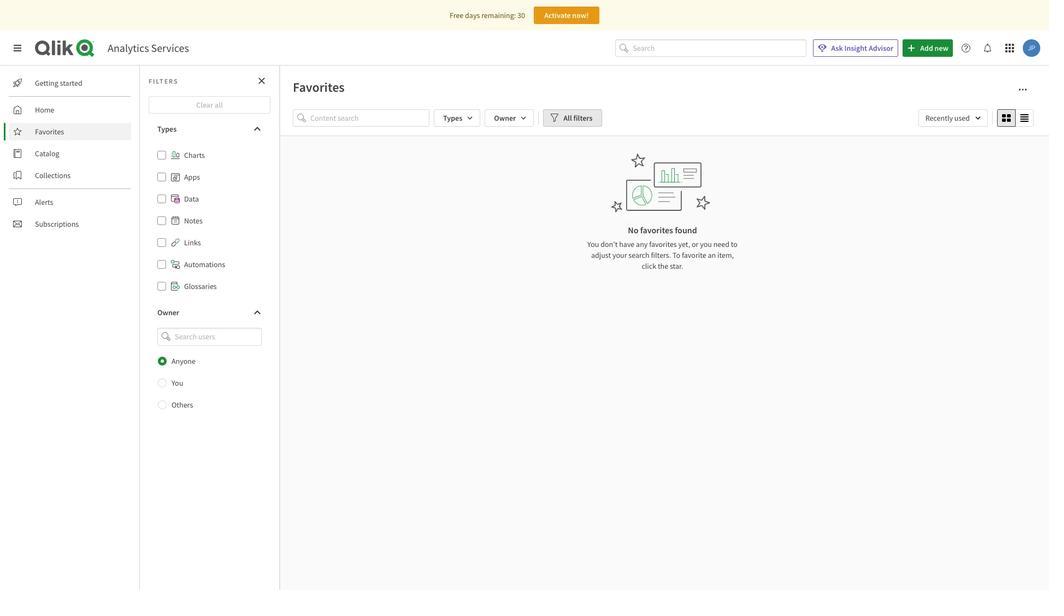 Task type: vqa. For each thing, say whether or not it's contained in the screenshot.
"CATALOG" LINK
yes



Task type: locate. For each thing, give the bounding box(es) containing it.
you inside no favorites found you don't have any favorites yet, or you need to adjust your search filters. to favorite an item, click the star.
[[588, 239, 599, 249]]

owner for owner dropdown button for types dropdown button to the left
[[157, 308, 179, 318]]

1 horizontal spatial types
[[443, 113, 463, 123]]

0 vertical spatial types
[[443, 113, 463, 123]]

now!
[[573, 10, 589, 20]]

1 vertical spatial favorites
[[35, 127, 64, 137]]

0 vertical spatial owner
[[494, 113, 516, 123]]

filters
[[149, 77, 179, 85]]

you
[[701, 239, 712, 249]]

owner
[[494, 113, 516, 123], [157, 308, 179, 318]]

owner button for types dropdown button in filters region
[[485, 109, 534, 127]]

insight
[[845, 43, 868, 53]]

analytics
[[108, 41, 149, 55]]

types inside filters region
[[443, 113, 463, 123]]

all
[[564, 113, 572, 123]]

subscriptions link
[[9, 215, 131, 233]]

analytics services
[[108, 41, 189, 55]]

getting started link
[[9, 74, 131, 92]]

don't
[[601, 239, 618, 249]]

1 vertical spatial types
[[157, 124, 177, 134]]

0 horizontal spatial you
[[172, 378, 183, 388]]

switch view group
[[998, 109, 1035, 127]]

1 vertical spatial you
[[172, 378, 183, 388]]

to
[[731, 239, 738, 249]]

getting started
[[35, 78, 82, 88]]

glossaries
[[184, 282, 217, 291]]

subscriptions
[[35, 219, 79, 229]]

1 horizontal spatial owner
[[494, 113, 516, 123]]

Content search text field
[[311, 109, 430, 127]]

0 horizontal spatial favorites
[[35, 127, 64, 137]]

james peterson image
[[1024, 39, 1041, 57]]

None field
[[149, 328, 271, 346]]

new
[[935, 43, 949, 53]]

Recently used field
[[919, 109, 989, 127]]

you up others in the left bottom of the page
[[172, 378, 183, 388]]

1 vertical spatial owner button
[[149, 304, 271, 322]]

1 horizontal spatial you
[[588, 239, 599, 249]]

types
[[443, 113, 463, 123], [157, 124, 177, 134]]

0 vertical spatial owner button
[[485, 109, 534, 127]]

favorites
[[293, 79, 345, 96], [35, 127, 64, 137]]

types button
[[434, 109, 481, 127], [149, 120, 271, 138]]

have
[[620, 239, 635, 249]]

0 vertical spatial you
[[588, 239, 599, 249]]

analytics services element
[[108, 41, 189, 55]]

1 vertical spatial favorites
[[650, 239, 677, 249]]

1 vertical spatial owner
[[157, 308, 179, 318]]

ask insight advisor
[[832, 43, 894, 53]]

owner inside filters region
[[494, 113, 516, 123]]

notes
[[184, 216, 203, 226]]

alerts
[[35, 197, 53, 207]]

catalog link
[[9, 145, 131, 162]]

favorite
[[682, 250, 707, 260]]

filters region
[[293, 107, 1037, 129]]

0 horizontal spatial types
[[157, 124, 177, 134]]

favorites up "filters."
[[650, 239, 677, 249]]

anyone
[[172, 356, 196, 366]]

searchbar element
[[616, 39, 807, 57]]

search
[[629, 250, 650, 260]]

0 vertical spatial favorites
[[293, 79, 345, 96]]

getting
[[35, 78, 58, 88]]

catalog
[[35, 149, 59, 159]]

add new
[[921, 43, 949, 53]]

all filters button
[[544, 109, 602, 127]]

home
[[35, 105, 54, 115]]

data
[[184, 194, 199, 204]]

apps
[[184, 172, 200, 182]]

favorites inside the "favorites" link
[[35, 127, 64, 137]]

0 horizontal spatial owner button
[[149, 304, 271, 322]]

you up adjust
[[588, 239, 599, 249]]

remaining:
[[482, 10, 516, 20]]

favorites up the any
[[641, 225, 674, 236]]

item,
[[718, 250, 734, 260]]

activate now! link
[[534, 7, 600, 24]]

you
[[588, 239, 599, 249], [172, 378, 183, 388]]

owner button
[[485, 109, 534, 127], [149, 304, 271, 322]]

recently used
[[926, 113, 971, 123]]

1 horizontal spatial types button
[[434, 109, 481, 127]]

0 horizontal spatial owner
[[157, 308, 179, 318]]

the
[[658, 261, 669, 271]]

favorites
[[641, 225, 674, 236], [650, 239, 677, 249]]

add
[[921, 43, 934, 53]]

1 horizontal spatial owner button
[[485, 109, 534, 127]]

an
[[708, 250, 716, 260]]

free
[[450, 10, 464, 20]]

owner button inside filters region
[[485, 109, 534, 127]]



Task type: describe. For each thing, give the bounding box(es) containing it.
types for types dropdown button in filters region
[[443, 113, 463, 123]]

all filters
[[564, 113, 593, 123]]

owner button for types dropdown button to the left
[[149, 304, 271, 322]]

yet,
[[679, 239, 691, 249]]

add new button
[[903, 39, 954, 57]]

0 vertical spatial favorites
[[641, 225, 674, 236]]

favorites link
[[9, 123, 131, 141]]

home link
[[9, 101, 131, 119]]

no favorites found you don't have any favorites yet, or you need to adjust your search filters. to favorite an item, click the star.
[[588, 225, 738, 271]]

1 horizontal spatial favorites
[[293, 79, 345, 96]]

click
[[642, 261, 657, 271]]

automations
[[184, 260, 225, 270]]

no
[[628, 225, 639, 236]]

filters
[[574, 113, 593, 123]]

found
[[675, 225, 698, 236]]

navigation pane element
[[0, 70, 139, 237]]

charts
[[184, 150, 205, 160]]

types button inside filters region
[[434, 109, 481, 127]]

recently
[[926, 113, 954, 123]]

star.
[[670, 261, 684, 271]]

you inside the 'owner' option group
[[172, 378, 183, 388]]

owner option group
[[149, 350, 271, 416]]

collections
[[35, 171, 71, 180]]

adjust
[[592, 250, 611, 260]]

30
[[518, 10, 525, 20]]

days
[[465, 10, 480, 20]]

others
[[172, 400, 193, 410]]

activate
[[545, 10, 571, 20]]

or
[[692, 239, 699, 249]]

ask
[[832, 43, 844, 53]]

more actions image
[[1019, 85, 1028, 94]]

Search users text field
[[173, 328, 249, 346]]

Search text field
[[633, 39, 807, 57]]

filters.
[[651, 250, 672, 260]]

services
[[151, 41, 189, 55]]

types for types dropdown button to the left
[[157, 124, 177, 134]]

links
[[184, 238, 201, 248]]

used
[[955, 113, 971, 123]]

any
[[637, 239, 648, 249]]

activate now!
[[545, 10, 589, 20]]

collections link
[[9, 167, 131, 184]]

advisor
[[869, 43, 894, 53]]

free days remaining: 30
[[450, 10, 525, 20]]

started
[[60, 78, 82, 88]]

to
[[673, 250, 681, 260]]

alerts link
[[9, 194, 131, 211]]

need
[[714, 239, 730, 249]]

your
[[613, 250, 627, 260]]

ask insight advisor button
[[814, 39, 899, 57]]

close sidebar menu image
[[13, 44, 22, 52]]

owner for owner dropdown button inside the filters region
[[494, 113, 516, 123]]

0 horizontal spatial types button
[[149, 120, 271, 138]]



